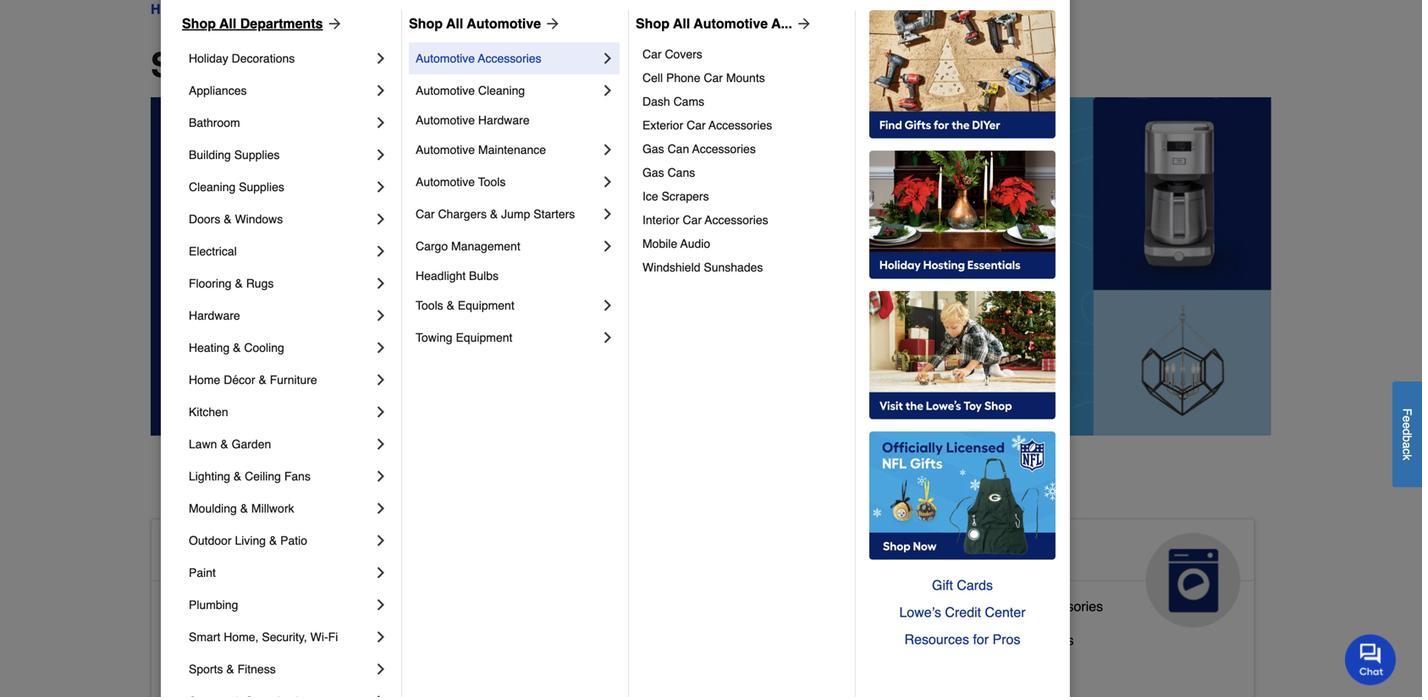 Task type: describe. For each thing, give the bounding box(es) containing it.
animal & pet care link
[[529, 520, 878, 628]]

beverage & wine chillers
[[920, 633, 1074, 649]]

chevron right image for sports & fitness
[[373, 661, 390, 678]]

mobile
[[643, 237, 678, 251]]

cargo
[[416, 240, 448, 253]]

exterior car accessories
[[643, 119, 773, 132]]

car chargers & jump starters link
[[416, 198, 600, 230]]

paint link
[[189, 557, 373, 589]]

pet beds, houses, & furniture
[[543, 660, 726, 676]]

resources for pros link
[[870, 627, 1056, 654]]

all for shop all automotive a...
[[673, 16, 691, 31]]

& left jump
[[490, 207, 498, 221]]

maintenance
[[478, 143, 546, 157]]

towing equipment
[[416, 331, 513, 345]]

car inside car chargers & jump starters link
[[416, 207, 435, 221]]

0 vertical spatial bathroom
[[189, 116, 240, 130]]

shop all automotive a...
[[636, 16, 793, 31]]

accessories up chillers
[[1031, 599, 1104, 615]]

livestock supplies link
[[543, 622, 655, 656]]

0 horizontal spatial tools
[[416, 299, 444, 313]]

sports
[[189, 663, 223, 677]]

sunshades
[[704, 261, 763, 274]]

automotive maintenance link
[[416, 134, 600, 166]]

moulding
[[189, 502, 237, 516]]

building supplies
[[189, 148, 280, 162]]

cards
[[957, 578, 993, 594]]

security,
[[262, 631, 307, 645]]

animal
[[543, 540, 622, 567]]

lawn & garden
[[189, 438, 271, 451]]

living
[[235, 534, 266, 548]]

arrow right image for shop all automotive a...
[[793, 15, 813, 32]]

chevron right image for home décor & furniture
[[373, 372, 390, 389]]

gas can accessories link
[[643, 137, 844, 161]]

& right décor
[[259, 373, 267, 387]]

chevron right image for cargo management
[[600, 238, 617, 255]]

accessories up automotive cleaning link
[[478, 52, 542, 65]]

bedroom
[[234, 633, 289, 649]]

center
[[985, 605, 1026, 621]]

supplies for livestock supplies
[[603, 626, 655, 642]]

f e e d b a c k
[[1401, 409, 1415, 461]]

chevron right image for outdoor living & patio
[[373, 533, 390, 550]]

dash cams
[[643, 95, 705, 108]]

interior
[[643, 213, 680, 227]]

pros
[[993, 632, 1021, 648]]

electrical
[[189, 245, 237, 258]]

accessible for accessible entry & home
[[165, 667, 230, 683]]

chevron right image for car chargers & jump starters
[[600, 206, 617, 223]]

gas can accessories
[[643, 142, 756, 156]]

chevron right image for automotive cleaning
[[600, 82, 617, 99]]

f e e d b a c k button
[[1393, 382, 1423, 488]]

accessories for interior car accessories
[[705, 213, 769, 227]]

flooring & rugs
[[189, 277, 274, 290]]

chevron right image for appliances
[[373, 82, 390, 99]]

heating
[[189, 341, 230, 355]]

exterior
[[643, 119, 684, 132]]

accessible bathroom
[[165, 599, 292, 615]]

enjoy savings year-round. no matter what you're shopping for, find what you need at a great price. image
[[151, 97, 1272, 436]]

lowe's
[[900, 605, 942, 621]]

bathroom link
[[189, 107, 373, 139]]

chevron right image for automotive maintenance
[[600, 141, 617, 158]]

beverage & wine chillers link
[[920, 629, 1074, 663]]

accessible bedroom
[[165, 633, 289, 649]]

shop
[[151, 46, 235, 85]]

cans
[[668, 166, 696, 180]]

electrical link
[[189, 235, 373, 268]]

pet beds, houses, & furniture link
[[543, 656, 726, 690]]

chevron right image for automotive tools
[[600, 174, 617, 191]]

accessories for exterior car accessories
[[709, 119, 773, 132]]

1 vertical spatial hardware
[[189, 309, 240, 323]]

plumbing link
[[189, 589, 373, 622]]

towing
[[416, 331, 453, 345]]

smart
[[189, 631, 220, 645]]

1 horizontal spatial appliances
[[920, 540, 1046, 567]]

audio
[[681, 237, 711, 251]]

shop for shop all automotive a...
[[636, 16, 670, 31]]

chevron right image for plumbing
[[373, 597, 390, 614]]

smart home, security, wi-fi link
[[189, 622, 373, 654]]

gas cans link
[[643, 161, 844, 185]]

1 vertical spatial bathroom
[[234, 599, 292, 615]]

tools & equipment
[[416, 299, 515, 313]]

chevron right image for towing equipment
[[600, 329, 617, 346]]

beverage
[[920, 633, 978, 649]]

chevron right image for doors & windows
[[373, 211, 390, 228]]

chevron right image for cleaning supplies
[[373, 179, 390, 196]]

cell phone car mounts link
[[643, 66, 844, 90]]

animal & pet care image
[[769, 534, 864, 628]]

automotive for tools
[[416, 175, 475, 189]]

automotive up car covers link
[[694, 16, 768, 31]]

animal & pet care
[[543, 540, 689, 594]]

mobile audio link
[[643, 232, 844, 256]]

b
[[1401, 436, 1415, 442]]

chevron right image for lawn & garden
[[373, 436, 390, 453]]

outdoor living & patio link
[[189, 525, 373, 557]]

car covers
[[643, 47, 703, 61]]

can
[[668, 142, 690, 156]]

0 vertical spatial tools
[[478, 175, 506, 189]]

management
[[451, 240, 521, 253]]

cargo management
[[416, 240, 521, 253]]

ice scrapers
[[643, 190, 709, 203]]

gas for gas cans
[[643, 166, 665, 180]]

lowe's credit center
[[900, 605, 1026, 621]]

houses,
[[605, 660, 655, 676]]

home,
[[224, 631, 259, 645]]

appliances image
[[1147, 534, 1241, 628]]

decorations
[[232, 52, 295, 65]]

& left pros
[[982, 633, 991, 649]]

0 vertical spatial equipment
[[458, 299, 515, 313]]

windshield
[[643, 261, 701, 274]]

supplies for building supplies
[[234, 148, 280, 162]]

arrow right image for shop all departments
[[323, 15, 343, 32]]

car inside interior car accessories link
[[683, 213, 702, 227]]

automotive maintenance
[[416, 143, 546, 157]]

livestock supplies
[[543, 626, 655, 642]]

shop all automotive
[[409, 16, 541, 31]]

accessible entry & home link
[[165, 663, 318, 697]]

pet inside animal & pet care
[[652, 540, 689, 567]]

1 horizontal spatial appliances link
[[906, 520, 1255, 628]]

home décor & furniture link
[[189, 364, 373, 396]]

ice
[[643, 190, 659, 203]]

windows
[[235, 213, 283, 226]]



Task type: vqa. For each thing, say whether or not it's contained in the screenshot.
BUYING
no



Task type: locate. For each thing, give the bounding box(es) containing it.
heating & cooling
[[189, 341, 284, 355]]

appliances
[[189, 84, 247, 97], [920, 540, 1046, 567]]

dash cams link
[[643, 90, 844, 113]]

2 accessible from the top
[[165, 599, 230, 615]]

accessible for accessible home
[[165, 540, 289, 567]]

automotive cleaning
[[416, 84, 525, 97]]

automotive up chargers
[[416, 175, 475, 189]]

automotive up "automotive accessories" link
[[467, 16, 541, 31]]

2 shop from the left
[[409, 16, 443, 31]]

shop for shop all departments
[[182, 16, 216, 31]]

automotive
[[467, 16, 541, 31], [694, 16, 768, 31], [416, 52, 475, 65], [416, 84, 475, 97], [416, 113, 475, 127], [416, 143, 475, 157], [416, 175, 475, 189]]

gift
[[932, 578, 954, 594]]

hardware link
[[189, 300, 373, 332]]

1 vertical spatial tools
[[416, 299, 444, 313]]

gas left can
[[643, 142, 665, 156]]

paint
[[189, 567, 216, 580]]

automotive for hardware
[[416, 113, 475, 127]]

home link
[[151, 0, 188, 19]]

2 horizontal spatial shop
[[636, 16, 670, 31]]

wi-
[[311, 631, 328, 645]]

all up holiday decorations
[[219, 16, 237, 31]]

appliances up the cards
[[920, 540, 1046, 567]]

c
[[1401, 449, 1415, 455]]

arrow right image inside shop all departments link
[[323, 15, 343, 32]]

1 vertical spatial supplies
[[239, 180, 284, 194]]

moulding & millwork
[[189, 502, 294, 516]]

gas cans
[[643, 166, 696, 180]]

departments
[[203, 1, 281, 17], [240, 16, 323, 31], [296, 46, 503, 85]]

jump
[[502, 207, 531, 221]]

flooring
[[189, 277, 232, 290]]

entry
[[234, 667, 265, 683]]

chevron right image for lighting & ceiling fans
[[373, 468, 390, 485]]

1 e from the top
[[1401, 416, 1415, 423]]

find gifts for the diyer. image
[[870, 10, 1056, 139]]

all up covers
[[673, 16, 691, 31]]

3 shop from the left
[[636, 16, 670, 31]]

shop all departments
[[151, 46, 503, 85]]

hardware down "flooring" on the left of the page
[[189, 309, 240, 323]]

4 accessible from the top
[[165, 667, 230, 683]]

mounts
[[727, 71, 765, 85]]

visit the lowe's toy shop. image
[[870, 291, 1056, 420]]

holiday decorations link
[[189, 42, 373, 75]]

appliances down holiday
[[189, 84, 247, 97]]

all inside shop all automotive link
[[446, 16, 464, 31]]

ceiling
[[245, 470, 281, 484]]

car inside car covers link
[[643, 47, 662, 61]]

holiday hosting essentials. image
[[870, 151, 1056, 279]]

0 vertical spatial appliances link
[[189, 75, 373, 107]]

shop all automotive a... link
[[636, 14, 813, 34]]

mobile audio
[[643, 237, 711, 251]]

car up cell
[[643, 47, 662, 61]]

automotive for cleaning
[[416, 84, 475, 97]]

supplies inside livestock supplies link
[[603, 626, 655, 642]]

automotive tools
[[416, 175, 506, 189]]

1 horizontal spatial tools
[[478, 175, 506, 189]]

chevron right image for moulding & millwork
[[373, 501, 390, 517]]

appliance parts & accessories
[[920, 599, 1104, 615]]

equipment down 'bulbs'
[[458, 299, 515, 313]]

arrow right image up "automotive accessories" link
[[541, 15, 562, 32]]

officially licensed n f l gifts. shop now. image
[[870, 432, 1056, 561]]

e up d
[[1401, 416, 1415, 423]]

chevron right image for smart home, security, wi-fi
[[373, 629, 390, 646]]

d
[[1401, 429, 1415, 436]]

& right the doors
[[224, 213, 232, 226]]

tools & equipment link
[[416, 290, 600, 322]]

tools up car chargers & jump starters
[[478, 175, 506, 189]]

chevron right image for flooring & rugs
[[373, 275, 390, 292]]

automotive hardware
[[416, 113, 530, 127]]

& right lawn
[[221, 438, 228, 451]]

tools down "headlight"
[[416, 299, 444, 313]]

1 horizontal spatial arrow right image
[[541, 15, 562, 32]]

building
[[189, 148, 231, 162]]

chevron right image
[[373, 50, 390, 67], [600, 50, 617, 67], [373, 82, 390, 99], [600, 82, 617, 99], [373, 147, 390, 163], [373, 179, 390, 196], [373, 211, 390, 228], [600, 238, 617, 255], [600, 329, 617, 346], [373, 340, 390, 357], [373, 372, 390, 389], [373, 404, 390, 421], [373, 468, 390, 485], [373, 565, 390, 582], [373, 629, 390, 646]]

shop all automotive link
[[409, 14, 562, 34]]

flooring & rugs link
[[189, 268, 373, 300]]

0 horizontal spatial shop
[[182, 16, 216, 31]]

cooling
[[244, 341, 284, 355]]

automotive tools link
[[416, 166, 600, 198]]

chevron right image for electrical
[[373, 243, 390, 260]]

chevron right image for building supplies
[[373, 147, 390, 163]]

furniture down heating & cooling link
[[270, 373, 317, 387]]

accessible for accessible bathroom
[[165, 599, 230, 615]]

décor
[[224, 373, 255, 387]]

supplies inside cleaning supplies link
[[239, 180, 284, 194]]

1 shop from the left
[[182, 16, 216, 31]]

chevron right image for tools & equipment
[[600, 297, 617, 314]]

heating & cooling link
[[189, 332, 373, 364]]

car inside exterior car accessories link
[[687, 119, 706, 132]]

& left ceiling
[[234, 470, 242, 484]]

arrow right image inside shop all automotive a... link
[[793, 15, 813, 32]]

automotive hardware link
[[416, 107, 617, 134]]

car inside 'cell phone car mounts' link
[[704, 71, 723, 85]]

bulbs
[[469, 269, 499, 283]]

chevron right image for hardware
[[373, 307, 390, 324]]

gift cards link
[[870, 573, 1056, 600]]

lighting & ceiling fans
[[189, 470, 311, 484]]

patio
[[280, 534, 308, 548]]

chevron right image for kitchen
[[373, 404, 390, 421]]

interior car accessories
[[643, 213, 769, 227]]

shop
[[182, 16, 216, 31], [409, 16, 443, 31], [636, 16, 670, 31]]

care
[[543, 567, 595, 594]]

kitchen
[[189, 406, 228, 419]]

0 horizontal spatial appliances link
[[189, 75, 373, 107]]

& right the houses, at left bottom
[[659, 660, 668, 676]]

arrow right image up car covers link
[[793, 15, 813, 32]]

car up gas can accessories at the top
[[687, 119, 706, 132]]

arrow right image up shop all departments
[[323, 15, 343, 32]]

automotive up automotive cleaning
[[416, 52, 475, 65]]

chevron right image
[[373, 114, 390, 131], [600, 141, 617, 158], [600, 174, 617, 191], [600, 206, 617, 223], [373, 243, 390, 260], [373, 275, 390, 292], [600, 297, 617, 314], [373, 307, 390, 324], [373, 436, 390, 453], [373, 501, 390, 517], [373, 533, 390, 550], [373, 597, 390, 614], [373, 661, 390, 678], [373, 694, 390, 698]]

0 vertical spatial pet
[[652, 540, 689, 567]]

& inside animal & pet care
[[628, 540, 645, 567]]

gift cards
[[932, 578, 993, 594]]

cleaning down building
[[189, 180, 236, 194]]

arrow right image inside shop all automotive link
[[541, 15, 562, 32]]

0 vertical spatial hardware
[[478, 113, 530, 127]]

& down headlight bulbs
[[447, 299, 455, 313]]

accessories down the exterior car accessories
[[693, 142, 756, 156]]

equipment down the tools & equipment
[[456, 331, 513, 345]]

1 vertical spatial appliances link
[[906, 520, 1255, 628]]

1 arrow right image from the left
[[323, 15, 343, 32]]

headlight bulbs
[[416, 269, 499, 283]]

fitness
[[238, 663, 276, 677]]

ice scrapers link
[[643, 185, 844, 208]]

1 vertical spatial pet
[[543, 660, 563, 676]]

covers
[[665, 47, 703, 61]]

car up audio
[[683, 213, 702, 227]]

lowe's credit center link
[[870, 600, 1056, 627]]

& inside "link"
[[221, 438, 228, 451]]

outdoor
[[189, 534, 232, 548]]

for
[[974, 632, 989, 648]]

automotive for maintenance
[[416, 143, 475, 157]]

chevron right image for bathroom
[[373, 114, 390, 131]]

bathroom
[[189, 116, 240, 130], [234, 599, 292, 615]]

shop up automotive accessories
[[409, 16, 443, 31]]

garden
[[232, 438, 271, 451]]

gas up ice
[[643, 166, 665, 180]]

all inside shop all departments link
[[219, 16, 237, 31]]

millwork
[[251, 502, 294, 516]]

all for shop all departments
[[219, 16, 237, 31]]

hardware
[[478, 113, 530, 127], [189, 309, 240, 323]]

hardware up automotive maintenance link at top left
[[478, 113, 530, 127]]

& left millwork
[[240, 502, 248, 516]]

appliances link up chillers
[[906, 520, 1255, 628]]

1 horizontal spatial cleaning
[[478, 84, 525, 97]]

smart home, security, wi-fi
[[189, 631, 338, 645]]

headlight bulbs link
[[416, 263, 617, 290]]

appliance
[[920, 599, 979, 615]]

shop up car covers
[[636, 16, 670, 31]]

e up b
[[1401, 423, 1415, 429]]

accessories for gas can accessories
[[693, 142, 756, 156]]

0 vertical spatial gas
[[643, 142, 665, 156]]

1 vertical spatial furniture
[[671, 660, 726, 676]]

& left cooling
[[233, 341, 241, 355]]

shop up holiday
[[182, 16, 216, 31]]

arrow right image for shop all automotive
[[541, 15, 562, 32]]

chevron right image for heating & cooling
[[373, 340, 390, 357]]

car right phone
[[704, 71, 723, 85]]

0 horizontal spatial pet
[[543, 660, 563, 676]]

holiday
[[189, 52, 228, 65]]

lighting
[[189, 470, 230, 484]]

all up automotive accessories
[[446, 16, 464, 31]]

cleaning down "automotive accessories" link
[[478, 84, 525, 97]]

0 vertical spatial furniture
[[270, 373, 317, 387]]

accessible for accessible bedroom
[[165, 633, 230, 649]]

fi
[[328, 631, 338, 645]]

gas for gas can accessories
[[643, 142, 665, 156]]

1 horizontal spatial shop
[[409, 16, 443, 31]]

car up "cargo"
[[416, 207, 435, 221]]

shop all departments link
[[182, 14, 343, 34]]

1 accessible from the top
[[165, 540, 289, 567]]

exterior car accessories link
[[643, 113, 844, 137]]

departments for shop
[[240, 16, 323, 31]]

chevron right image for paint
[[373, 565, 390, 582]]

3 arrow right image from the left
[[793, 15, 813, 32]]

cargo management link
[[416, 230, 600, 263]]

beds,
[[567, 660, 601, 676]]

0 vertical spatial appliances
[[189, 84, 247, 97]]

automotive for accessories
[[416, 52, 475, 65]]

automotive down automotive cleaning
[[416, 113, 475, 127]]

accessories down ice scrapers link at the top of page
[[705, 213, 769, 227]]

0 horizontal spatial appliances
[[189, 84, 247, 97]]

supplies up cleaning supplies on the left top
[[234, 148, 280, 162]]

0 vertical spatial cleaning
[[478, 84, 525, 97]]

2 e from the top
[[1401, 423, 1415, 429]]

1 vertical spatial equipment
[[456, 331, 513, 345]]

all inside shop all automotive a... link
[[673, 16, 691, 31]]

2 vertical spatial supplies
[[603, 626, 655, 642]]

bathroom up "smart home, security, wi-fi"
[[234, 599, 292, 615]]

furniture right the houses, at left bottom
[[671, 660, 726, 676]]

0 horizontal spatial cleaning
[[189, 180, 236, 194]]

3 accessible from the top
[[165, 633, 230, 649]]

supplies up the houses, at left bottom
[[603, 626, 655, 642]]

0 vertical spatial supplies
[[234, 148, 280, 162]]

holiday decorations
[[189, 52, 295, 65]]

chat invite button image
[[1346, 634, 1397, 686]]

1 horizontal spatial furniture
[[671, 660, 726, 676]]

& right animal
[[628, 540, 645, 567]]

1 horizontal spatial pet
[[652, 540, 689, 567]]

rugs
[[246, 277, 274, 290]]

chillers
[[1029, 633, 1074, 649]]

1 vertical spatial gas
[[643, 166, 665, 180]]

& down accessible bedroom link
[[226, 663, 234, 677]]

1 vertical spatial appliances
[[920, 540, 1046, 567]]

all for shop all automotive
[[446, 16, 464, 31]]

1 vertical spatial cleaning
[[189, 180, 236, 194]]

wine
[[994, 633, 1025, 649]]

lawn & garden link
[[189, 429, 373, 461]]

0 horizontal spatial arrow right image
[[323, 15, 343, 32]]

accessories down dash cams link
[[709, 119, 773, 132]]

& left rugs
[[235, 277, 243, 290]]

chevron right image for holiday decorations
[[373, 50, 390, 67]]

bathroom up building
[[189, 116, 240, 130]]

all down shop all departments link
[[244, 46, 287, 85]]

shop for shop all automotive
[[409, 16, 443, 31]]

supplies up windows
[[239, 180, 284, 194]]

credit
[[946, 605, 982, 621]]

departments link
[[203, 0, 281, 19]]

e
[[1401, 416, 1415, 423], [1401, 423, 1415, 429]]

departments for shop
[[296, 46, 503, 85]]

supplies for cleaning supplies
[[239, 180, 284, 194]]

1 horizontal spatial hardware
[[478, 113, 530, 127]]

automotive up automotive tools
[[416, 143, 475, 157]]

& right parts
[[1019, 599, 1028, 615]]

& left the patio
[[269, 534, 277, 548]]

2 arrow right image from the left
[[541, 15, 562, 32]]

0 horizontal spatial hardware
[[189, 309, 240, 323]]

chevron right image for automotive accessories
[[600, 50, 617, 67]]

arrow right image
[[323, 15, 343, 32], [541, 15, 562, 32], [793, 15, 813, 32]]

2 horizontal spatial arrow right image
[[793, 15, 813, 32]]

lawn
[[189, 438, 217, 451]]

cams
[[674, 95, 705, 108]]

appliances link down decorations on the top left of the page
[[189, 75, 373, 107]]

1 gas from the top
[[643, 142, 665, 156]]

0 horizontal spatial furniture
[[270, 373, 317, 387]]

accessories
[[478, 52, 542, 65], [709, 119, 773, 132], [693, 142, 756, 156], [705, 213, 769, 227], [1031, 599, 1104, 615]]

accessible home image
[[392, 534, 487, 628]]

automotive up automotive hardware on the top
[[416, 84, 475, 97]]

& right entry
[[269, 667, 278, 683]]

2 gas from the top
[[643, 166, 665, 180]]

supplies inside building supplies link
[[234, 148, 280, 162]]



